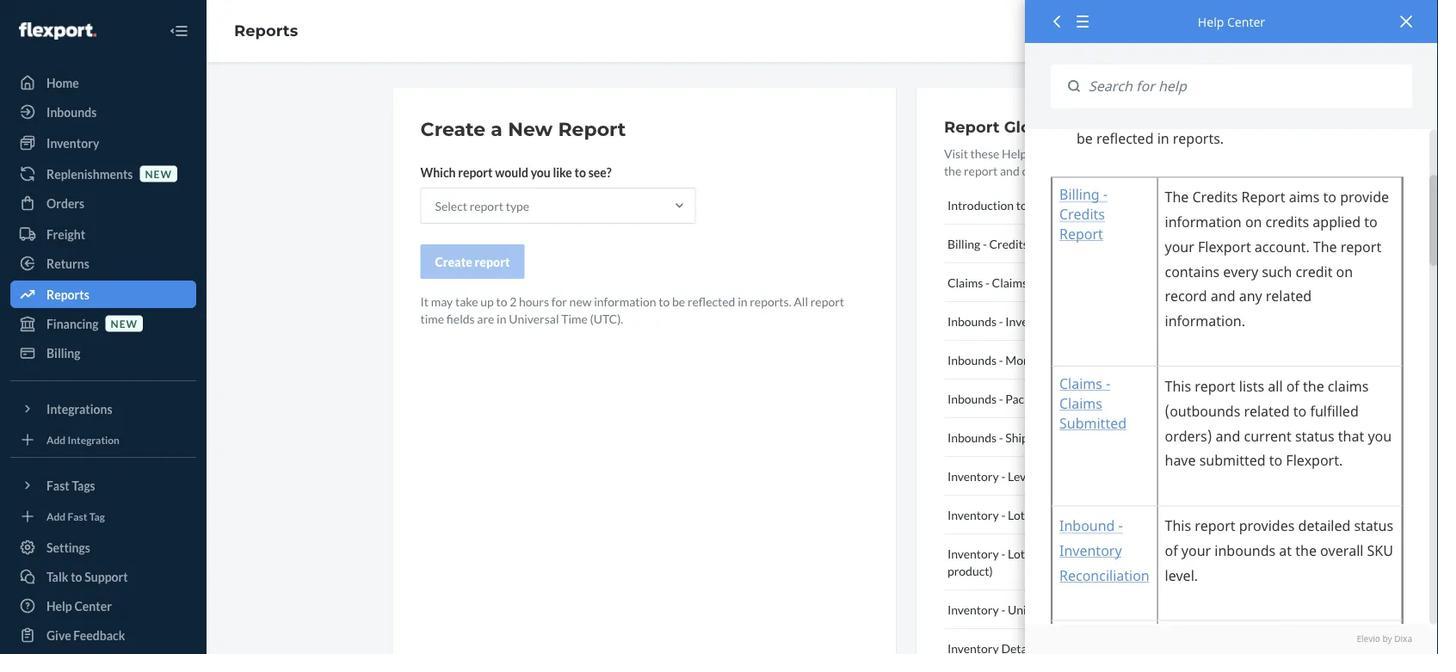 Task type: describe. For each thing, give the bounding box(es) containing it.
inbounds for inbounds - inventory reconciliation
[[948, 314, 997, 328]]

new for financing
[[111, 317, 138, 330]]

visit
[[944, 146, 969, 161]]

tracking for (single
[[1028, 546, 1071, 561]]

0 vertical spatial help center
[[1198, 13, 1266, 30]]

billing - credits report
[[948, 236, 1068, 251]]

information
[[594, 294, 657, 309]]

and for inventory - lot tracking and fefo (all products)
[[1073, 508, 1093, 522]]

help center link
[[10, 592, 196, 620]]

to left "be"
[[659, 294, 670, 309]]

billing for billing - credits report
[[948, 236, 981, 251]]

2 claims from the left
[[992, 275, 1028, 290]]

inventory inside inbounds - inventory reconciliation button
[[1006, 314, 1057, 328]]

fields
[[447, 311, 475, 326]]

freight
[[46, 227, 85, 242]]

add for add integration
[[46, 433, 66, 446]]

create report button
[[421, 245, 525, 279]]

inventory - lot tracking and fefo (all products) button
[[944, 496, 1225, 535]]

home
[[46, 75, 79, 90]]

inventory - units in long term storage button
[[944, 591, 1225, 629]]

report for create report
[[475, 254, 510, 269]]

dixa
[[1395, 633, 1413, 645]]

reconciliation for inbounds - inventory reconciliation
[[1060, 314, 1135, 328]]

- for inventory - lot tracking and fefo (single product)
[[1002, 546, 1006, 561]]

and for inventory - lot tracking and fefo (single product)
[[1073, 546, 1093, 561]]

0 vertical spatial in
[[738, 294, 748, 309]]

inbounds - monthly reconciliation
[[948, 353, 1128, 367]]

integrations
[[46, 402, 112, 416]]

2 horizontal spatial help
[[1198, 13, 1225, 30]]

description
[[1151, 146, 1211, 161]]

create for create a new report
[[421, 118, 486, 141]]

integration
[[68, 433, 120, 446]]

which
[[421, 165, 456, 180]]

to right like
[[575, 165, 586, 180]]

of
[[1213, 146, 1224, 161]]

it
[[421, 294, 429, 309]]

introduction to reporting button
[[944, 186, 1225, 225]]

fefo for (single
[[1095, 546, 1125, 561]]

0 horizontal spatial reports
[[46, 287, 89, 302]]

articles
[[1069, 146, 1108, 161]]

report inside 'it may take up to 2 hours for new information to be reflected in reports. all report time fields are in universal time (utc).'
[[811, 294, 845, 309]]

fefo for (all
[[1095, 508, 1125, 522]]

inbounds - packages
[[948, 391, 1055, 406]]

give
[[46, 628, 71, 643]]

tag
[[89, 510, 105, 523]]

inbounds for inbounds
[[46, 105, 97, 119]]

claims - claims submitted
[[948, 275, 1085, 290]]

tracking for (all
[[1028, 508, 1071, 522]]

create report
[[435, 254, 510, 269]]

inventory for inventory - levels today
[[948, 469, 999, 483]]

create for create report
[[435, 254, 473, 269]]

(single
[[1128, 546, 1162, 561]]

1 vertical spatial fast
[[68, 510, 87, 523]]

inbounds - shipping plan reconciliation
[[948, 430, 1154, 445]]

monthly
[[1006, 353, 1051, 367]]

packages
[[1006, 391, 1055, 406]]

center inside visit these help center articles to get a description of the report and column details.
[[1030, 146, 1067, 161]]

inventory - lot tracking and fefo (single product)
[[948, 546, 1162, 578]]

inbounds - monthly reconciliation button
[[944, 341, 1225, 380]]

- for inventory - lot tracking and fefo (all products)
[[1002, 508, 1006, 522]]

financing
[[46, 316, 99, 331]]

inventory for inventory - lot tracking and fefo (single product)
[[948, 546, 999, 561]]

Search search field
[[1081, 65, 1413, 108]]

inventory - levels today button
[[944, 457, 1225, 496]]

0 vertical spatial center
[[1228, 13, 1266, 30]]

billing link
[[10, 339, 196, 367]]

home link
[[10, 69, 196, 96]]

report glossary
[[944, 117, 1073, 136]]

be
[[672, 294, 686, 309]]

product)
[[948, 564, 993, 578]]

inbounds - inventory reconciliation button
[[944, 302, 1225, 341]]

report inside visit these help center articles to get a description of the report and column details.
[[964, 163, 998, 178]]

reconciliation for inbounds - monthly reconciliation
[[1053, 353, 1128, 367]]

reflected
[[688, 294, 736, 309]]

1 horizontal spatial reports link
[[234, 21, 298, 40]]

report for select report type
[[470, 198, 504, 213]]

inbounds link
[[10, 98, 196, 126]]

new for replenishments
[[145, 167, 172, 180]]

time
[[562, 311, 588, 326]]

give feedback
[[46, 628, 125, 643]]

to inside visit these help center articles to get a description of the report and column details.
[[1110, 146, 1121, 161]]

new
[[508, 118, 553, 141]]

inbounds for inbounds - monthly reconciliation
[[948, 353, 997, 367]]

by
[[1383, 633, 1393, 645]]

add integration link
[[10, 430, 196, 450]]

the
[[944, 163, 962, 178]]

visit these help center articles to get a description of the report and column details.
[[944, 146, 1224, 178]]

reporting
[[1030, 198, 1083, 212]]

inbounds - packages button
[[944, 380, 1225, 418]]

credits
[[990, 236, 1029, 251]]

shipping
[[1006, 430, 1051, 445]]

inventory for inventory
[[46, 136, 99, 150]]

all
[[794, 294, 808, 309]]

introduction
[[948, 198, 1014, 212]]

a inside visit these help center articles to get a description of the report and column details.
[[1143, 146, 1149, 161]]

(utc).
[[590, 311, 624, 326]]

talk to support button
[[10, 563, 196, 591]]

claims - claims submitted button
[[944, 263, 1225, 302]]

inbounds - shipping plan reconciliation button
[[944, 418, 1225, 457]]

report for billing - credits report
[[1031, 236, 1068, 251]]

- for inbounds - inventory reconciliation
[[999, 314, 1004, 328]]

take
[[455, 294, 478, 309]]

fast inside dropdown button
[[46, 478, 70, 493]]

add integration
[[46, 433, 120, 446]]

inventory for inventory - units in long term storage
[[948, 602, 999, 617]]

units
[[1008, 602, 1036, 617]]

elevio by dixa link
[[1051, 633, 1413, 646]]

0 horizontal spatial in
[[497, 311, 507, 326]]

report for create a new report
[[558, 118, 626, 141]]

returns link
[[10, 250, 196, 277]]

orders
[[46, 196, 85, 211]]

- for inventory - levels today
[[1002, 469, 1006, 483]]

for
[[552, 294, 567, 309]]



Task type: vqa. For each thing, say whether or not it's contained in the screenshot.
Visit these Help Center articles to get a description of the report and column details. at the right of the page
yes



Task type: locate. For each thing, give the bounding box(es) containing it.
may
[[431, 294, 453, 309]]

term
[[1079, 602, 1106, 617]]

- left units
[[1002, 602, 1006, 617]]

lot
[[1008, 508, 1025, 522], [1008, 546, 1025, 561]]

0 vertical spatial billing
[[948, 236, 981, 251]]

1 lot from the top
[[1008, 508, 1025, 522]]

- for inbounds - shipping plan reconciliation
[[999, 430, 1004, 445]]

center up column
[[1030, 146, 1067, 161]]

report up up
[[475, 254, 510, 269]]

inventory down inventory - levels today
[[948, 508, 999, 522]]

1 horizontal spatial new
[[145, 167, 172, 180]]

- for inventory - units in long term storage
[[1002, 602, 1006, 617]]

add inside add fast tag link
[[46, 510, 66, 523]]

- up inventory - units in long term storage
[[1002, 546, 1006, 561]]

to right "talk"
[[71, 570, 82, 584]]

- down claims - claims submitted at the right top of the page
[[999, 314, 1004, 328]]

inventory inside inventory - levels today button
[[948, 469, 999, 483]]

add for add fast tag
[[46, 510, 66, 523]]

1 vertical spatial billing
[[46, 346, 81, 360]]

elevio
[[1357, 633, 1381, 645]]

create inside button
[[435, 254, 473, 269]]

inbounds down inbounds - packages
[[948, 430, 997, 445]]

reconciliation down claims - claims submitted button
[[1060, 314, 1135, 328]]

claims down the credits at the right top
[[992, 275, 1028, 290]]

fefo inside inventory - lot tracking and fefo (all products) button
[[1095, 508, 1125, 522]]

1 vertical spatial reconciliation
[[1053, 353, 1128, 367]]

report down reporting
[[1031, 236, 1068, 251]]

new inside 'it may take up to 2 hours for new information to be reflected in reports. all report time fields are in universal time (utc).'
[[570, 294, 592, 309]]

inbounds down claims - claims submitted at the right top of the page
[[948, 314, 997, 328]]

1 horizontal spatial report
[[944, 117, 1000, 136]]

would
[[495, 165, 529, 180]]

in left reports.
[[738, 294, 748, 309]]

1 vertical spatial help center
[[46, 599, 112, 613]]

new up billing link
[[111, 317, 138, 330]]

1 horizontal spatial help
[[1002, 146, 1027, 161]]

reconciliation down inbounds - inventory reconciliation button
[[1053, 353, 1128, 367]]

lot inside inventory - lot tracking and fefo (single product)
[[1008, 546, 1025, 561]]

0 vertical spatial a
[[491, 118, 503, 141]]

2 lot from the top
[[1008, 546, 1025, 561]]

1 vertical spatial and
[[1073, 508, 1093, 522]]

a left the new at top
[[491, 118, 503, 141]]

to inside introduction to reporting button
[[1017, 198, 1028, 212]]

inventory inside inventory - units in long term storage button
[[948, 602, 999, 617]]

report inside the create report button
[[475, 254, 510, 269]]

orders link
[[10, 189, 196, 217]]

inventory left levels
[[948, 469, 999, 483]]

fefo left (all
[[1095, 508, 1125, 522]]

inbounds inside inbounds - packages button
[[948, 391, 997, 406]]

inventory inside inventory link
[[46, 136, 99, 150]]

see?
[[589, 165, 612, 180]]

1 vertical spatial in
[[497, 311, 507, 326]]

create up which
[[421, 118, 486, 141]]

1 horizontal spatial reports
[[234, 21, 298, 40]]

1 claims from the left
[[948, 275, 984, 290]]

2 horizontal spatial in
[[1039, 602, 1049, 617]]

fefo left (single
[[1095, 546, 1125, 561]]

talk to support
[[46, 570, 128, 584]]

1 add from the top
[[46, 433, 66, 446]]

inbounds inside inbounds link
[[46, 105, 97, 119]]

add up settings
[[46, 510, 66, 523]]

lot down inventory - levels today
[[1008, 508, 1025, 522]]

long
[[1051, 602, 1076, 617]]

reconciliation down inbounds - packages button
[[1079, 430, 1154, 445]]

in right "are"
[[497, 311, 507, 326]]

tracking down today
[[1028, 508, 1071, 522]]

in inside inventory - units in long term storage button
[[1039, 602, 1049, 617]]

- down inventory - levels today
[[1002, 508, 1006, 522]]

inventory down product)
[[948, 602, 999, 617]]

select report type
[[435, 198, 530, 213]]

help down report glossary
[[1002, 146, 1027, 161]]

close navigation image
[[169, 21, 189, 41]]

- for claims - claims submitted
[[986, 275, 990, 290]]

add fast tag link
[[10, 506, 196, 527]]

and inside visit these help center articles to get a description of the report and column details.
[[1000, 163, 1020, 178]]

which report would you like to see?
[[421, 165, 612, 180]]

new up 'time'
[[570, 294, 592, 309]]

fast tags button
[[10, 472, 196, 499]]

to left reporting
[[1017, 198, 1028, 212]]

2 tracking from the top
[[1028, 546, 1071, 561]]

returns
[[46, 256, 89, 271]]

inbounds inside inbounds - monthly reconciliation button
[[948, 353, 997, 367]]

2 vertical spatial center
[[74, 599, 112, 613]]

fast left tag
[[68, 510, 87, 523]]

inbounds inside inbounds - inventory reconciliation button
[[948, 314, 997, 328]]

fast tags
[[46, 478, 95, 493]]

1 horizontal spatial a
[[1143, 146, 1149, 161]]

create up may
[[435, 254, 473, 269]]

and inside button
[[1073, 508, 1093, 522]]

- down billing - credits report
[[986, 275, 990, 290]]

inventory up monthly at the bottom right of page
[[1006, 314, 1057, 328]]

add inside add integration link
[[46, 433, 66, 446]]

1 vertical spatial fefo
[[1095, 546, 1125, 561]]

like
[[553, 165, 572, 180]]

and inside inventory - lot tracking and fefo (single product)
[[1073, 546, 1093, 561]]

help center up give feedback
[[46, 599, 112, 613]]

1 vertical spatial help
[[1002, 146, 1027, 161]]

help up give
[[46, 599, 72, 613]]

report inside button
[[1031, 236, 1068, 251]]

details.
[[1063, 163, 1101, 178]]

1 vertical spatial lot
[[1008, 546, 1025, 561]]

lot for inventory - lot tracking and fefo (all products)
[[1008, 508, 1025, 522]]

2 vertical spatial reconciliation
[[1079, 430, 1154, 445]]

- left the credits at the right top
[[983, 236, 987, 251]]

tracking down the inventory - lot tracking and fefo (all products)
[[1028, 546, 1071, 561]]

submitted
[[1030, 275, 1085, 290]]

inventory up the replenishments
[[46, 136, 99, 150]]

type
[[506, 198, 530, 213]]

- for inbounds - packages
[[999, 391, 1004, 406]]

inbounds inside inbounds - shipping plan reconciliation button
[[948, 430, 997, 445]]

give feedback button
[[10, 622, 196, 649]]

2 fefo from the top
[[1095, 546, 1125, 561]]

add fast tag
[[46, 510, 105, 523]]

2 horizontal spatial new
[[570, 294, 592, 309]]

elevio by dixa
[[1357, 633, 1413, 645]]

inbounds down home
[[46, 105, 97, 119]]

0 vertical spatial create
[[421, 118, 486, 141]]

1 horizontal spatial billing
[[948, 236, 981, 251]]

- left levels
[[1002, 469, 1006, 483]]

to left get
[[1110, 146, 1121, 161]]

settings link
[[10, 534, 196, 561]]

feedback
[[73, 628, 125, 643]]

0 vertical spatial reconciliation
[[1060, 314, 1135, 328]]

tracking inside button
[[1028, 508, 1071, 522]]

fefo inside inventory - lot tracking and fefo (single product)
[[1095, 546, 1125, 561]]

inventory
[[46, 136, 99, 150], [1006, 314, 1057, 328], [948, 469, 999, 483], [948, 508, 999, 522], [948, 546, 999, 561], [948, 602, 999, 617]]

reconciliation inside inbounds - shipping plan reconciliation button
[[1079, 430, 1154, 445]]

(all
[[1128, 508, 1143, 522]]

0 vertical spatial reports link
[[234, 21, 298, 40]]

add left the integration
[[46, 433, 66, 446]]

1 tracking from the top
[[1028, 508, 1071, 522]]

reconciliation
[[1060, 314, 1135, 328], [1053, 353, 1128, 367], [1079, 430, 1154, 445]]

- for inbounds - monthly reconciliation
[[999, 353, 1004, 367]]

and left column
[[1000, 163, 1020, 178]]

a right get
[[1143, 146, 1149, 161]]

report right all
[[811, 294, 845, 309]]

1 vertical spatial tracking
[[1028, 546, 1071, 561]]

2 horizontal spatial center
[[1228, 13, 1266, 30]]

inventory for inventory - lot tracking and fefo (all products)
[[948, 508, 999, 522]]

reports link
[[234, 21, 298, 40], [10, 281, 196, 308]]

report up select report type
[[458, 165, 493, 180]]

1 vertical spatial add
[[46, 510, 66, 523]]

inbounds for inbounds - packages
[[948, 391, 997, 406]]

billing down introduction
[[948, 236, 981, 251]]

1 vertical spatial new
[[570, 294, 592, 309]]

0 vertical spatial reports
[[234, 21, 298, 40]]

and down inventory - levels today button
[[1073, 508, 1093, 522]]

report up these
[[944, 117, 1000, 136]]

inventory - units in long term storage
[[948, 602, 1149, 617]]

are
[[477, 311, 495, 326]]

help inside help center link
[[46, 599, 72, 613]]

0 vertical spatial and
[[1000, 163, 1020, 178]]

0 vertical spatial fefo
[[1095, 508, 1125, 522]]

inbounds left packages
[[948, 391, 997, 406]]

tags
[[72, 478, 95, 493]]

report down these
[[964, 163, 998, 178]]

it may take up to 2 hours for new information to be reflected in reports. all report time fields are in universal time (utc).
[[421, 294, 845, 326]]

inventory - lot tracking and fefo (all products)
[[948, 508, 1196, 522]]

0 horizontal spatial a
[[491, 118, 503, 141]]

0 vertical spatial help
[[1198, 13, 1225, 30]]

0 vertical spatial fast
[[46, 478, 70, 493]]

2 vertical spatial new
[[111, 317, 138, 330]]

claims down billing - credits report
[[948, 275, 984, 290]]

inbounds
[[46, 105, 97, 119], [948, 314, 997, 328], [948, 353, 997, 367], [948, 391, 997, 406], [948, 430, 997, 445]]

integrations button
[[10, 395, 196, 423]]

0 vertical spatial add
[[46, 433, 66, 446]]

inventory inside inventory - lot tracking and fefo (single product)
[[948, 546, 999, 561]]

inventory - lot tracking and fefo (single product) button
[[944, 535, 1225, 591]]

0 horizontal spatial new
[[111, 317, 138, 330]]

0 horizontal spatial claims
[[948, 275, 984, 290]]

up
[[481, 294, 494, 309]]

billing inside button
[[948, 236, 981, 251]]

fast left tags
[[46, 478, 70, 493]]

report
[[964, 163, 998, 178], [458, 165, 493, 180], [470, 198, 504, 213], [475, 254, 510, 269], [811, 294, 845, 309]]

and down inventory - lot tracking and fefo (all products) button
[[1073, 546, 1093, 561]]

tracking inside inventory - lot tracking and fefo (single product)
[[1028, 546, 1071, 561]]

reconciliation inside inbounds - inventory reconciliation button
[[1060, 314, 1135, 328]]

in left long
[[1039, 602, 1049, 617]]

0 horizontal spatial help
[[46, 599, 72, 613]]

reports.
[[750, 294, 792, 309]]

flexport logo image
[[19, 22, 96, 40]]

glossary
[[1004, 117, 1073, 136]]

1 horizontal spatial claims
[[992, 275, 1028, 290]]

inbounds up inbounds - packages
[[948, 353, 997, 367]]

center up search search box
[[1228, 13, 1266, 30]]

column
[[1022, 163, 1061, 178]]

billing for billing
[[46, 346, 81, 360]]

0 horizontal spatial report
[[558, 118, 626, 141]]

lot for inventory - lot tracking and fefo (single product)
[[1008, 546, 1025, 561]]

0 vertical spatial new
[[145, 167, 172, 180]]

1 horizontal spatial in
[[738, 294, 748, 309]]

inventory - levels today
[[948, 469, 1075, 483]]

inbounds - inventory reconciliation
[[948, 314, 1135, 328]]

and
[[1000, 163, 1020, 178], [1073, 508, 1093, 522], [1073, 546, 1093, 561]]

time
[[421, 311, 444, 326]]

create a new report
[[421, 118, 626, 141]]

in
[[738, 294, 748, 309], [497, 311, 507, 326], [1039, 602, 1049, 617]]

fast
[[46, 478, 70, 493], [68, 510, 87, 523]]

new
[[145, 167, 172, 180], [570, 294, 592, 309], [111, 317, 138, 330]]

lot up units
[[1008, 546, 1025, 561]]

center down talk to support
[[74, 599, 112, 613]]

storage
[[1108, 602, 1149, 617]]

reconciliation inside inbounds - monthly reconciliation button
[[1053, 353, 1128, 367]]

inventory inside inventory - lot tracking and fefo (all products) button
[[948, 508, 999, 522]]

report up see?
[[558, 118, 626, 141]]

inbounds for inbounds - shipping plan reconciliation
[[948, 430, 997, 445]]

2 horizontal spatial report
[[1031, 236, 1068, 251]]

2 vertical spatial help
[[46, 599, 72, 613]]

1 vertical spatial center
[[1030, 146, 1067, 161]]

billing - credits report button
[[944, 225, 1225, 263]]

freight link
[[10, 220, 196, 248]]

you
[[531, 165, 551, 180]]

0 horizontal spatial help center
[[46, 599, 112, 613]]

1 fefo from the top
[[1095, 508, 1125, 522]]

universal
[[509, 311, 559, 326]]

1 horizontal spatial help center
[[1198, 13, 1266, 30]]

lot inside button
[[1008, 508, 1025, 522]]

1 vertical spatial reports link
[[10, 281, 196, 308]]

talk
[[46, 570, 68, 584]]

report left the type
[[470, 198, 504, 213]]

0 vertical spatial lot
[[1008, 508, 1025, 522]]

2 add from the top
[[46, 510, 66, 523]]

inventory link
[[10, 129, 196, 157]]

tracking
[[1028, 508, 1071, 522], [1028, 546, 1071, 561]]

0 horizontal spatial reports link
[[10, 281, 196, 308]]

to inside the talk to support "button"
[[71, 570, 82, 584]]

0 horizontal spatial billing
[[46, 346, 81, 360]]

1 vertical spatial a
[[1143, 146, 1149, 161]]

these
[[971, 146, 1000, 161]]

2 vertical spatial and
[[1073, 546, 1093, 561]]

add
[[46, 433, 66, 446], [46, 510, 66, 523]]

- inside inventory - lot tracking and fefo (single product)
[[1002, 546, 1006, 561]]

new up orders link on the top of the page
[[145, 167, 172, 180]]

reports
[[234, 21, 298, 40], [46, 287, 89, 302]]

products)
[[1146, 508, 1196, 522]]

help up search search box
[[1198, 13, 1225, 30]]

today
[[1043, 469, 1075, 483]]

- left packages
[[999, 391, 1004, 406]]

introduction to reporting
[[948, 198, 1083, 212]]

0 horizontal spatial center
[[74, 599, 112, 613]]

a
[[491, 118, 503, 141], [1143, 146, 1149, 161]]

settings
[[46, 540, 90, 555]]

report for which report would you like to see?
[[458, 165, 493, 180]]

get
[[1124, 146, 1141, 161]]

0 vertical spatial tracking
[[1028, 508, 1071, 522]]

inventory up product)
[[948, 546, 999, 561]]

1 vertical spatial create
[[435, 254, 473, 269]]

help inside visit these help center articles to get a description of the report and column details.
[[1002, 146, 1027, 161]]

to left 2
[[496, 294, 508, 309]]

- left shipping
[[999, 430, 1004, 445]]

2 vertical spatial in
[[1039, 602, 1049, 617]]

support
[[85, 570, 128, 584]]

1 vertical spatial reports
[[46, 287, 89, 302]]

plan
[[1054, 430, 1077, 445]]

report
[[944, 117, 1000, 136], [558, 118, 626, 141], [1031, 236, 1068, 251]]

1 horizontal spatial center
[[1030, 146, 1067, 161]]

- for billing - credits report
[[983, 236, 987, 251]]

hours
[[519, 294, 549, 309]]

- left monthly at the bottom right of page
[[999, 353, 1004, 367]]

help center up search search box
[[1198, 13, 1266, 30]]

billing down financing
[[46, 346, 81, 360]]



